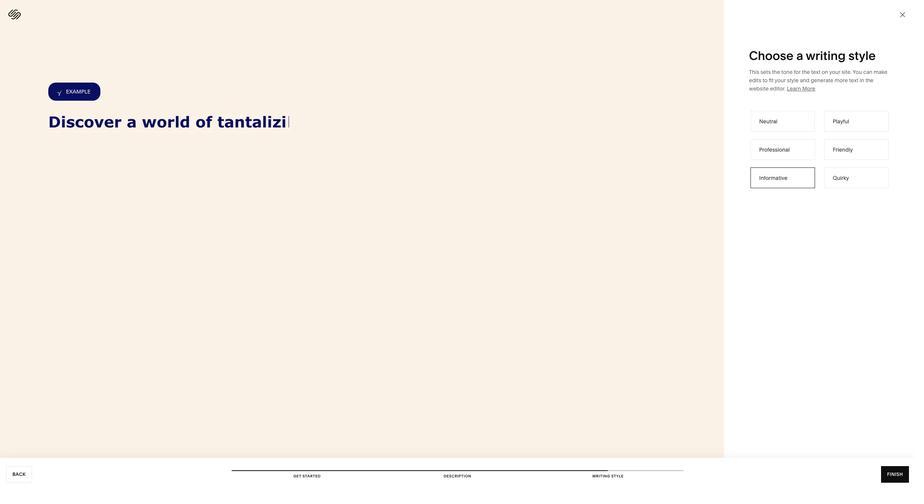 Task type: describe. For each thing, give the bounding box(es) containing it.
professional
[[759, 146, 790, 153]]

finish
[[887, 472, 903, 477]]

website
[[749, 85, 769, 92]]

friendly
[[833, 146, 853, 153]]

of
[[196, 112, 212, 131]]

finish button
[[881, 467, 909, 483]]

you
[[853, 69, 862, 75]]

0 horizontal spatial the
[[772, 69, 780, 75]]

description
[[444, 474, 472, 479]]

tantalizing
[[217, 112, 308, 131]]

2 horizontal spatial the
[[866, 77, 874, 84]]

learn
[[787, 85, 801, 92]]

can
[[864, 69, 873, 75]]

make
[[874, 69, 888, 75]]

a for writing
[[797, 48, 803, 63]]

writing
[[806, 48, 846, 63]]

playful
[[833, 118, 849, 125]]

generate
[[811, 77, 834, 84]]

more
[[803, 85, 816, 92]]

1 horizontal spatial your
[[830, 69, 841, 75]]

writing style
[[592, 474, 624, 479]]

for
[[794, 69, 801, 75]]

discover a world of tantalizing
[[48, 112, 313, 131]]

more
[[835, 77, 848, 84]]

informative
[[759, 175, 788, 181]]

0 vertical spatial style
[[849, 48, 876, 63]]

quirky button
[[824, 168, 889, 188]]

editor.
[[770, 85, 786, 92]]

sets
[[761, 69, 771, 75]]

in
[[860, 77, 864, 84]]

quirky
[[833, 175, 849, 181]]

neutral
[[759, 118, 778, 125]]

friendly button
[[824, 139, 889, 160]]

1 vertical spatial text
[[849, 77, 859, 84]]

fit
[[769, 77, 774, 84]]

choose a writing style
[[749, 48, 876, 63]]

this
[[749, 69, 759, 75]]

learn more
[[787, 85, 816, 92]]

informative button
[[751, 168, 815, 188]]

professional button
[[751, 139, 815, 160]]



Task type: locate. For each thing, give the bounding box(es) containing it.
0 vertical spatial text
[[811, 69, 821, 75]]

get
[[293, 474, 301, 479]]

text left the on
[[811, 69, 821, 75]]

the
[[772, 69, 780, 75], [802, 69, 810, 75], [866, 77, 874, 84]]

writing
[[592, 474, 610, 479]]

playful button
[[824, 111, 889, 132]]

1 horizontal spatial style
[[787, 77, 799, 84]]

1 horizontal spatial text
[[849, 77, 859, 84]]

back button
[[6, 467, 32, 483]]

the right the in
[[866, 77, 874, 84]]

0 horizontal spatial your
[[775, 77, 786, 84]]

style up the learn
[[787, 77, 799, 84]]

the up the fit
[[772, 69, 780, 75]]

a for world
[[127, 112, 137, 131]]

the up and
[[802, 69, 810, 75]]

style up you
[[849, 48, 876, 63]]

1 vertical spatial a
[[127, 112, 137, 131]]

style inside this sets the tone for the text on your site. you can make edits to fit your style and generate more text in the website editor.
[[787, 77, 799, 84]]

and
[[800, 77, 810, 84]]

your
[[830, 69, 841, 75], [775, 77, 786, 84]]

0 horizontal spatial text
[[811, 69, 821, 75]]

style
[[849, 48, 876, 63], [787, 77, 799, 84], [612, 474, 624, 479]]

0 vertical spatial a
[[797, 48, 803, 63]]

1 horizontal spatial the
[[802, 69, 810, 75]]

your right the on
[[830, 69, 841, 75]]

back
[[12, 472, 26, 477]]

a up the for
[[797, 48, 803, 63]]

on
[[822, 69, 828, 75]]

edits
[[749, 77, 762, 84]]

a
[[797, 48, 803, 63], [127, 112, 137, 131]]

text left the in
[[849, 77, 859, 84]]

0 vertical spatial your
[[830, 69, 841, 75]]

choose
[[749, 48, 794, 63]]

1 horizontal spatial a
[[797, 48, 803, 63]]

2 vertical spatial style
[[612, 474, 624, 479]]

your up the editor.
[[775, 77, 786, 84]]

learn more link
[[787, 85, 816, 92]]

2 horizontal spatial style
[[849, 48, 876, 63]]

neutral button
[[751, 111, 815, 132]]

to
[[763, 77, 768, 84]]

example
[[66, 88, 91, 95]]

0 horizontal spatial style
[[612, 474, 624, 479]]

discover
[[48, 112, 122, 131]]

started
[[303, 474, 321, 479]]

tone
[[782, 69, 793, 75]]

0 horizontal spatial a
[[127, 112, 137, 131]]

world
[[142, 112, 190, 131]]

this sets the tone for the text on your site. you can make edits to fit your style and generate more text in the website editor.
[[749, 69, 888, 92]]

get started
[[293, 474, 321, 479]]

style right writing
[[612, 474, 624, 479]]

text
[[811, 69, 821, 75], [849, 77, 859, 84]]

site.
[[842, 69, 852, 75]]

a left world
[[127, 112, 137, 131]]

1 vertical spatial style
[[787, 77, 799, 84]]

1 vertical spatial your
[[775, 77, 786, 84]]



Task type: vqa. For each thing, say whether or not it's contained in the screenshot.
Caslon to the top
no



